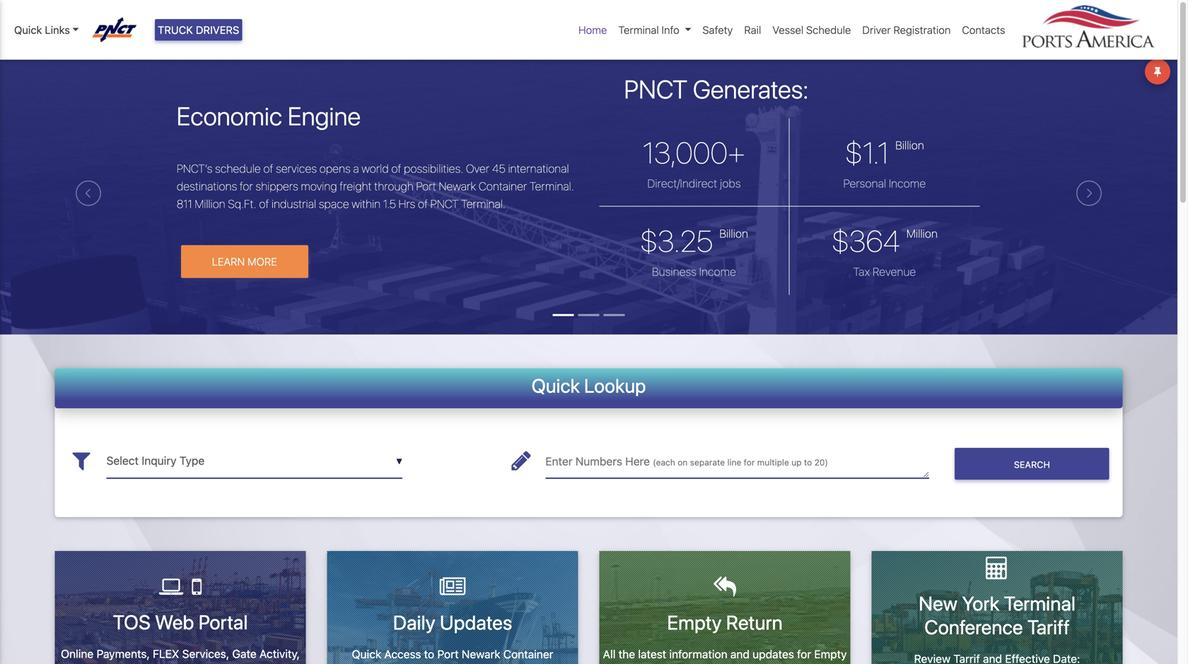 Task type: describe. For each thing, give the bounding box(es) containing it.
tax
[[853, 265, 870, 279]]

information
[[669, 648, 728, 662]]

811
[[177, 197, 192, 211]]

economic
[[177, 101, 282, 131]]

quick lookup
[[532, 375, 646, 397]]

port inside quick access to port newark container
[[437, 648, 459, 662]]

quick access to port newark container
[[352, 648, 553, 665]]

conference
[[924, 616, 1023, 639]]

more
[[248, 256, 277, 268]]

generates:
[[693, 74, 809, 104]]

sq.ft.
[[228, 197, 256, 211]]

services
[[276, 162, 317, 175]]

here
[[625, 455, 650, 469]]

online payments, flex services, gate activity,
[[61, 648, 300, 665]]

enter
[[546, 455, 573, 469]]

personal income
[[843, 177, 926, 190]]

possibilities.
[[404, 162, 463, 175]]

truck drivers link
[[155, 19, 242, 41]]

20)
[[814, 458, 828, 468]]

pnct generates:
[[624, 74, 809, 104]]

pnct inside pnct's schedule of services opens a world of possibilities.                                 over 45 international destinations for shippers moving freight through port newark container terminal. 811 million sq.ft. of industrial space within 1.5 hrs of pnct terminal.
[[430, 197, 459, 211]]

return
[[726, 611, 783, 635]]

line
[[727, 458, 741, 468]]

flex
[[153, 648, 179, 661]]

personal
[[843, 177, 886, 190]]

45
[[492, 162, 506, 175]]

over
[[466, 162, 490, 175]]

destinations
[[177, 180, 237, 193]]

$364 million
[[832, 224, 938, 259]]

income for $1.1
[[889, 177, 926, 190]]

learn more button
[[181, 245, 308, 278]]

welcome to port newmark container terminal image
[[0, 52, 1178, 414]]

safety
[[703, 24, 733, 36]]

payments,
[[97, 648, 150, 661]]

numbers
[[576, 455, 622, 469]]

through
[[374, 180, 414, 193]]

links
[[45, 24, 70, 36]]

enter numbers here (each on separate line for multiple up to 20)
[[546, 455, 828, 469]]

container inside quick access to port newark container
[[503, 648, 553, 662]]

schedule
[[215, 162, 261, 175]]

within
[[352, 197, 381, 211]]

opens
[[319, 162, 351, 175]]

quick for quick links
[[14, 24, 42, 36]]

of right the sq.ft.
[[259, 197, 269, 211]]

safety link
[[697, 16, 739, 43]]

registration
[[894, 24, 951, 36]]

international
[[508, 162, 569, 175]]

$3.25 billion
[[640, 224, 748, 259]]

schedule
[[806, 24, 851, 36]]

all
[[603, 648, 616, 662]]

million inside $364 million
[[907, 227, 938, 241]]

moving
[[301, 180, 337, 193]]

quick for quick access to port newark container
[[352, 648, 381, 662]]

truck drivers
[[158, 24, 239, 36]]

up
[[792, 458, 802, 468]]

$1.1
[[845, 135, 889, 170]]

economic engine
[[177, 101, 361, 131]]

$1.1 billion
[[845, 135, 924, 170]]

latest
[[638, 648, 666, 662]]

of right hrs
[[418, 197, 428, 211]]

tariff
[[1027, 616, 1070, 639]]

space
[[319, 197, 349, 211]]

york
[[962, 592, 1000, 616]]

tos web portal
[[113, 611, 248, 634]]

all the latest information and updates for empty
[[603, 648, 847, 665]]

▼
[[396, 457, 403, 467]]

of up shippers
[[263, 162, 273, 175]]

vessel
[[773, 24, 804, 36]]

daily updates
[[393, 611, 512, 635]]

tax revenue
[[853, 265, 916, 279]]

business
[[652, 265, 697, 279]]

0 horizontal spatial terminal.
[[461, 197, 506, 211]]

1.5
[[383, 197, 396, 211]]

on
[[678, 458, 688, 468]]

industrial
[[272, 197, 316, 211]]

$364
[[832, 224, 900, 259]]

multiple
[[757, 458, 789, 468]]



Task type: locate. For each thing, give the bounding box(es) containing it.
income down $3.25 billion
[[699, 265, 736, 279]]

13,000+
[[643, 135, 745, 170]]

quick inside quick access to port newark container
[[352, 648, 381, 662]]

0 horizontal spatial pnct
[[430, 197, 459, 211]]

hrs
[[399, 197, 415, 211]]

the
[[619, 648, 635, 662]]

billion
[[895, 139, 924, 152], [719, 227, 748, 241]]

web
[[155, 611, 194, 634]]

2 vertical spatial for
[[797, 648, 811, 662]]

for right updates
[[797, 648, 811, 662]]

1 vertical spatial quick
[[532, 375, 580, 397]]

direct/indirect
[[647, 177, 717, 190]]

quick left the links
[[14, 24, 42, 36]]

empty inside all the latest information and updates for empty
[[814, 648, 847, 662]]

0 vertical spatial quick
[[14, 24, 42, 36]]

1 horizontal spatial empty
[[814, 648, 847, 662]]

vessel schedule
[[773, 24, 851, 36]]

$3.25
[[640, 224, 713, 259]]

activity,
[[259, 648, 300, 661]]

truck
[[158, 24, 193, 36]]

1 vertical spatial terminal.
[[461, 197, 506, 211]]

1 horizontal spatial quick
[[352, 648, 381, 662]]

million down destinations
[[195, 197, 225, 211]]

0 vertical spatial port
[[416, 180, 436, 193]]

1 horizontal spatial billion
[[895, 139, 924, 152]]

2 horizontal spatial quick
[[532, 375, 580, 397]]

container down 45
[[479, 180, 527, 193]]

driver registration
[[862, 24, 951, 36]]

0 horizontal spatial terminal
[[618, 24, 659, 36]]

0 horizontal spatial for
[[240, 180, 253, 193]]

1 horizontal spatial pnct
[[624, 74, 688, 104]]

quick for quick lookup
[[532, 375, 580, 397]]

to right up
[[804, 458, 812, 468]]

terminal.
[[530, 180, 574, 193], [461, 197, 506, 211]]

quick left access
[[352, 648, 381, 662]]

jobs
[[720, 177, 741, 190]]

terminal info
[[618, 24, 679, 36]]

new
[[919, 592, 958, 616]]

1 vertical spatial empty
[[814, 648, 847, 662]]

billion inside "$1.1 billion"
[[895, 139, 924, 152]]

newark down "over"
[[439, 180, 476, 193]]

engine
[[288, 101, 361, 131]]

0 vertical spatial empty
[[667, 611, 722, 635]]

newark
[[439, 180, 476, 193], [462, 648, 501, 662]]

terminal
[[618, 24, 659, 36], [1004, 592, 1076, 616]]

empty up information
[[667, 611, 722, 635]]

to inside enter numbers here (each on separate line for multiple up to 20)
[[804, 458, 812, 468]]

drivers
[[196, 24, 239, 36]]

billion for $3.25
[[719, 227, 748, 241]]

portal
[[198, 611, 248, 634]]

container down updates
[[503, 648, 553, 662]]

terminal. down "over"
[[461, 197, 506, 211]]

1 horizontal spatial port
[[437, 648, 459, 662]]

empty
[[667, 611, 722, 635], [814, 648, 847, 662]]

driver
[[862, 24, 891, 36]]

search button
[[955, 449, 1109, 480]]

gate
[[232, 648, 257, 661]]

0 horizontal spatial income
[[699, 265, 736, 279]]

world
[[362, 162, 389, 175]]

income for $3.25
[[699, 265, 736, 279]]

1 vertical spatial million
[[907, 227, 938, 241]]

for inside pnct's schedule of services opens a world of possibilities.                                 over 45 international destinations for shippers moving freight through port newark container terminal. 811 million sq.ft. of industrial space within 1.5 hrs of pnct terminal.
[[240, 180, 253, 193]]

info
[[662, 24, 679, 36]]

(each
[[653, 458, 675, 468]]

0 horizontal spatial empty
[[667, 611, 722, 635]]

newark down updates
[[462, 648, 501, 662]]

None text field
[[546, 444, 929, 479]]

vessel schedule link
[[767, 16, 857, 43]]

pnct
[[624, 74, 688, 104], [430, 197, 459, 211]]

13,000+ direct/indirect jobs
[[643, 135, 745, 190]]

0 vertical spatial million
[[195, 197, 225, 211]]

0 vertical spatial terminal
[[618, 24, 659, 36]]

1 vertical spatial port
[[437, 648, 459, 662]]

to right access
[[424, 648, 434, 662]]

learn more
[[212, 256, 277, 268]]

1 vertical spatial income
[[699, 265, 736, 279]]

1 vertical spatial to
[[424, 648, 434, 662]]

million up 'revenue'
[[907, 227, 938, 241]]

2 horizontal spatial for
[[797, 648, 811, 662]]

shippers
[[256, 180, 298, 193]]

1 horizontal spatial million
[[907, 227, 938, 241]]

online
[[61, 648, 94, 661]]

0 vertical spatial to
[[804, 458, 812, 468]]

0 horizontal spatial million
[[195, 197, 225, 211]]

income down "$1.1 billion"
[[889, 177, 926, 190]]

million inside pnct's schedule of services opens a world of possibilities.                                 over 45 international destinations for shippers moving freight through port newark container terminal. 811 million sq.ft. of industrial space within 1.5 hrs of pnct terminal.
[[195, 197, 225, 211]]

freight
[[340, 180, 372, 193]]

for inside all the latest information and updates for empty
[[797, 648, 811, 662]]

1 horizontal spatial income
[[889, 177, 926, 190]]

to inside quick access to port newark container
[[424, 648, 434, 662]]

for right line
[[744, 458, 755, 468]]

1 horizontal spatial terminal.
[[530, 180, 574, 193]]

pnct's
[[177, 162, 212, 175]]

quick left lookup
[[532, 375, 580, 397]]

0 horizontal spatial to
[[424, 648, 434, 662]]

pnct down terminal info link
[[624, 74, 688, 104]]

pnct down possibilities. on the left of page
[[430, 197, 459, 211]]

search
[[1014, 460, 1050, 470]]

billion for $1.1
[[895, 139, 924, 152]]

and
[[730, 648, 750, 662]]

0 horizontal spatial port
[[416, 180, 436, 193]]

for
[[240, 180, 253, 193], [744, 458, 755, 468], [797, 648, 811, 662]]

terminal left the info
[[618, 24, 659, 36]]

0 vertical spatial terminal.
[[530, 180, 574, 193]]

1 vertical spatial newark
[[462, 648, 501, 662]]

0 horizontal spatial billion
[[719, 227, 748, 241]]

home
[[579, 24, 607, 36]]

0 vertical spatial container
[[479, 180, 527, 193]]

empty return
[[667, 611, 783, 635]]

0 vertical spatial newark
[[439, 180, 476, 193]]

pnct's schedule of services opens a world of possibilities.                                 over 45 international destinations for shippers moving freight through port newark container terminal. 811 million sq.ft. of industrial space within 1.5 hrs of pnct terminal.
[[177, 162, 574, 211]]

terminal inside new york terminal conference tariff
[[1004, 592, 1076, 616]]

million
[[195, 197, 225, 211], [907, 227, 938, 241]]

quick links
[[14, 24, 70, 36]]

billion right the $1.1
[[895, 139, 924, 152]]

for up the sq.ft.
[[240, 180, 253, 193]]

1 vertical spatial pnct
[[430, 197, 459, 211]]

terminal. down international on the left top of the page
[[530, 180, 574, 193]]

access
[[384, 648, 421, 662]]

updates
[[440, 611, 512, 635]]

1 horizontal spatial to
[[804, 458, 812, 468]]

daily
[[393, 611, 435, 635]]

rail
[[744, 24, 761, 36]]

a
[[353, 162, 359, 175]]

terminal info link
[[613, 16, 697, 43]]

port inside pnct's schedule of services opens a world of possibilities.                                 over 45 international destinations for shippers moving freight through port newark container terminal. 811 million sq.ft. of industrial space within 1.5 hrs of pnct terminal.
[[416, 180, 436, 193]]

new york terminal conference tariff
[[919, 592, 1076, 639]]

port down possibilities. on the left of page
[[416, 180, 436, 193]]

lookup
[[584, 375, 646, 397]]

1 horizontal spatial terminal
[[1004, 592, 1076, 616]]

1 vertical spatial billion
[[719, 227, 748, 241]]

tos
[[113, 611, 151, 634]]

terminal up tariff
[[1004, 592, 1076, 616]]

contacts
[[962, 24, 1005, 36]]

container
[[479, 180, 527, 193], [503, 648, 553, 662]]

0 vertical spatial for
[[240, 180, 253, 193]]

0 horizontal spatial quick
[[14, 24, 42, 36]]

for inside enter numbers here (each on separate line for multiple up to 20)
[[744, 458, 755, 468]]

revenue
[[873, 265, 916, 279]]

of up through
[[391, 162, 401, 175]]

income
[[889, 177, 926, 190], [699, 265, 736, 279]]

newark inside quick access to port newark container
[[462, 648, 501, 662]]

0 vertical spatial billion
[[895, 139, 924, 152]]

to
[[804, 458, 812, 468], [424, 648, 434, 662]]

1 vertical spatial container
[[503, 648, 553, 662]]

container inside pnct's schedule of services opens a world of possibilities.                                 over 45 international destinations for shippers moving freight through port newark container terminal. 811 million sq.ft. of industrial space within 1.5 hrs of pnct terminal.
[[479, 180, 527, 193]]

1 vertical spatial for
[[744, 458, 755, 468]]

billion down jobs
[[719, 227, 748, 241]]

billion inside $3.25 billion
[[719, 227, 748, 241]]

1 horizontal spatial for
[[744, 458, 755, 468]]

separate
[[690, 458, 725, 468]]

None text field
[[106, 444, 403, 479]]

contacts link
[[956, 16, 1011, 43]]

1 vertical spatial terminal
[[1004, 592, 1076, 616]]

updates
[[753, 648, 794, 662]]

0 vertical spatial income
[[889, 177, 926, 190]]

newark inside pnct's schedule of services opens a world of possibilities.                                 over 45 international destinations for shippers moving freight through port newark container terminal. 811 million sq.ft. of industrial space within 1.5 hrs of pnct terminal.
[[439, 180, 476, 193]]

port down 'daily updates'
[[437, 648, 459, 662]]

learn
[[212, 256, 245, 268]]

0 vertical spatial pnct
[[624, 74, 688, 104]]

2 vertical spatial quick
[[352, 648, 381, 662]]

empty right updates
[[814, 648, 847, 662]]



Task type: vqa. For each thing, say whether or not it's contained in the screenshot.


